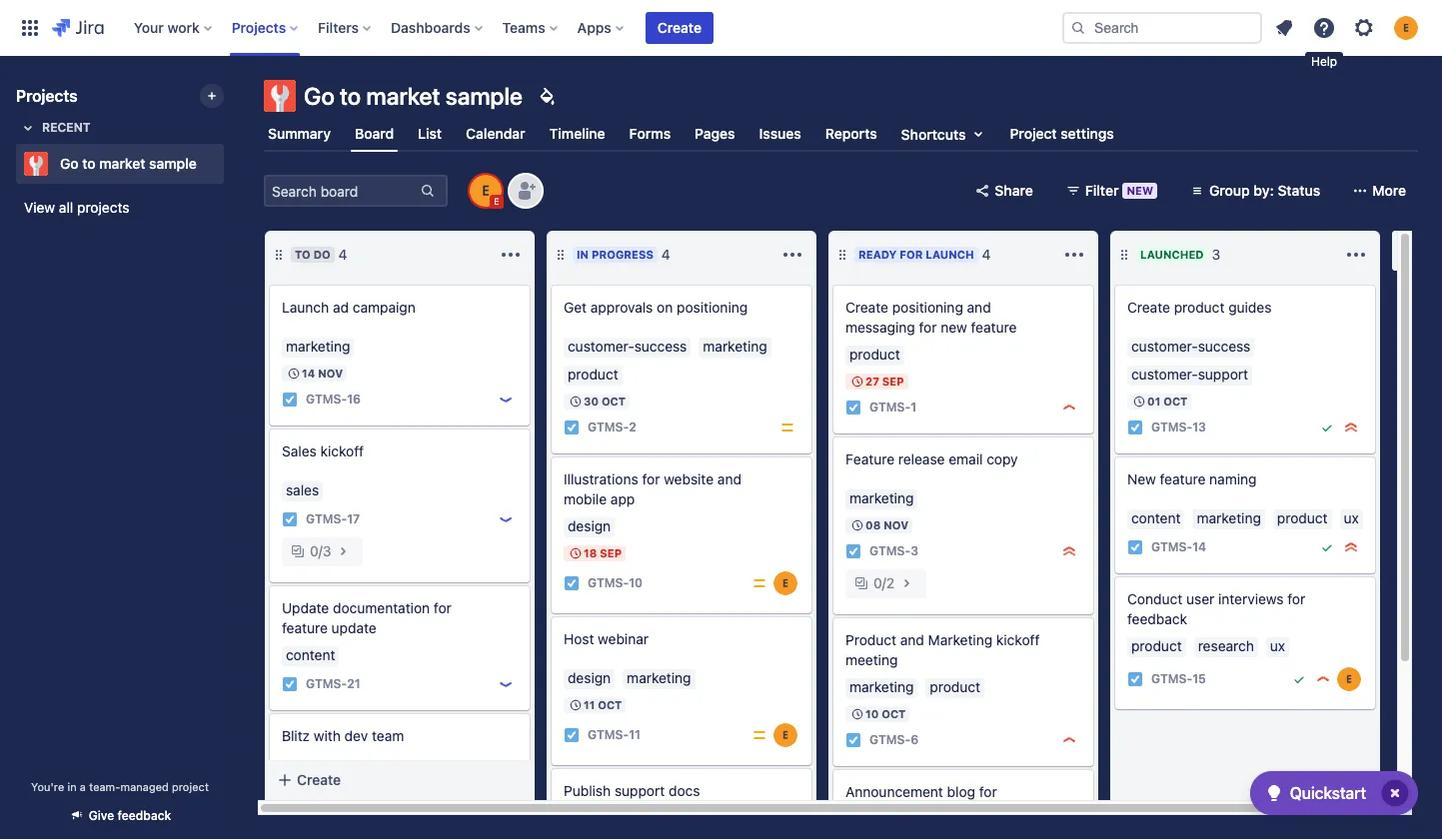 Task type: vqa. For each thing, say whether or not it's contained in the screenshot.
Cumulative
no



Task type: locate. For each thing, give the bounding box(es) containing it.
sample
[[445, 82, 523, 110], [149, 155, 197, 172]]

banner containing your work
[[0, 0, 1442, 56]]

kickoff
[[320, 443, 364, 460], [996, 632, 1040, 649]]

feedback inside conduct user interviews for feedback
[[1127, 611, 1187, 628]]

gtms- for 14
[[1151, 540, 1193, 555]]

gtms-10 link
[[588, 575, 643, 592]]

0 horizontal spatial positioning
[[677, 299, 748, 316]]

gtms- down 08 nov
[[870, 544, 911, 559]]

gtms- down 01 oct
[[1151, 420, 1193, 435]]

0 horizontal spatial 14
[[302, 367, 315, 380]]

0 vertical spatial eloisefrancis23 image
[[470, 175, 502, 207]]

host
[[564, 631, 594, 648]]

27 sep
[[866, 375, 904, 388]]

pages link
[[691, 116, 739, 152]]

feature release email copy
[[846, 451, 1018, 468]]

announcement
[[846, 784, 943, 801]]

eloisefrancis23 image right high icon at the right of page
[[1337, 668, 1361, 692]]

kickoff right "sales"
[[320, 443, 364, 460]]

1 horizontal spatial nov
[[884, 519, 909, 532]]

done image
[[1319, 420, 1335, 436], [1291, 672, 1307, 688], [1291, 672, 1307, 688]]

1 horizontal spatial positioning
[[892, 299, 963, 316]]

dev
[[344, 728, 368, 745]]

2 high image from the top
[[1061, 733, 1077, 749]]

0 horizontal spatial column actions menu image
[[781, 243, 805, 267]]

gtms-13
[[1151, 420, 1206, 435]]

1
[[911, 400, 917, 415]]

your profile and settings image
[[1394, 16, 1418, 40]]

1 horizontal spatial projects
[[232, 19, 286, 36]]

go up "summary"
[[304, 82, 335, 110]]

4 for to do 4
[[338, 246, 347, 263]]

sample up the "calendar"
[[445, 82, 523, 110]]

1 horizontal spatial 10
[[866, 708, 879, 721]]

1 horizontal spatial to
[[340, 82, 361, 110]]

recent
[[42, 120, 90, 135]]

gtms-16 link
[[306, 391, 361, 408]]

gtms- for 21
[[306, 677, 347, 692]]

market up the list
[[366, 82, 440, 110]]

0 vertical spatial 0
[[310, 543, 318, 560]]

gtms-2 link
[[588, 419, 636, 436]]

gtms- up 'with'
[[306, 677, 347, 692]]

for left new
[[919, 319, 937, 336]]

1 vertical spatial projects
[[16, 87, 78, 105]]

new inside filter new
[[1127, 184, 1153, 197]]

10 up webinar at the bottom left of page
[[629, 576, 643, 591]]

share
[[995, 182, 1033, 199]]

1 vertical spatial go to market sample
[[60, 155, 197, 172]]

0 horizontal spatial go to market sample
[[60, 155, 197, 172]]

1 vertical spatial to
[[82, 155, 96, 172]]

low image
[[498, 512, 514, 528], [498, 677, 514, 693]]

1 horizontal spatial market
[[366, 82, 440, 110]]

08 november 2023 image
[[850, 518, 866, 534], [850, 518, 866, 534]]

14 november 2023 image
[[286, 366, 302, 382], [286, 366, 302, 382]]

0 down the gtms-3 link
[[874, 575, 882, 592]]

1 horizontal spatial and
[[900, 632, 924, 649]]

gtms- for 11
[[588, 728, 629, 743]]

create
[[657, 19, 702, 36], [846, 299, 888, 316], [1127, 299, 1170, 316], [297, 772, 341, 789]]

summary link
[[264, 116, 335, 152]]

task image
[[282, 392, 298, 408], [564, 420, 580, 436], [1127, 540, 1143, 556], [1127, 672, 1143, 688], [564, 728, 580, 744], [846, 733, 862, 749], [282, 797, 298, 813]]

gtms-11
[[588, 728, 641, 743]]

for inside illustrations for website and mobile app
[[642, 471, 660, 488]]

create button right apps dropdown button
[[645, 12, 714, 44]]

task image down 18 september 2023 image at the left bottom of page
[[564, 576, 580, 592]]

go to market sample link
[[16, 144, 216, 184]]

sales
[[282, 443, 317, 460]]

/ down gtms-17 "link"
[[318, 543, 323, 560]]

14 nov
[[302, 367, 343, 380]]

go to market sample up view all projects link
[[60, 155, 197, 172]]

0 horizontal spatial sample
[[149, 155, 197, 172]]

projects up sidebar navigation image
[[232, 19, 286, 36]]

new feature naming
[[1127, 471, 1257, 488]]

for up updates
[[979, 784, 997, 801]]

sep for mobile
[[600, 547, 622, 560]]

for right documentation
[[434, 600, 452, 617]]

gtms- down 'with'
[[306, 797, 347, 812]]

1 vertical spatial create button
[[265, 763, 535, 799]]

gtms- for 2
[[588, 420, 629, 435]]

new right filter
[[1127, 184, 1153, 197]]

task image down 01 october 2023 icon
[[1127, 420, 1143, 436]]

2 horizontal spatial 4
[[982, 246, 991, 263]]

task image left gtms-6 link
[[846, 733, 862, 749]]

1 horizontal spatial medium image
[[780, 420, 796, 436]]

in progress 4
[[577, 246, 670, 263]]

dismiss quickstart image
[[1379, 778, 1411, 810]]

2 positioning from the left
[[892, 299, 963, 316]]

timeline
[[549, 125, 605, 142]]

task image down 27 september 2023 image
[[846, 400, 862, 416]]

1 horizontal spatial kickoff
[[996, 632, 1040, 649]]

for right ready
[[900, 248, 923, 261]]

11
[[584, 699, 595, 712], [629, 728, 641, 743]]

2
[[629, 420, 636, 435], [886, 575, 895, 592]]

jira image
[[52, 16, 104, 40], [52, 16, 104, 40]]

high image for create positioning and messaging for new feature
[[1061, 400, 1077, 416]]

and inside product and marketing kickoff meeting
[[900, 632, 924, 649]]

0 horizontal spatial medium image
[[752, 576, 768, 592]]

0 horizontal spatial kickoff
[[320, 443, 364, 460]]

dashboards button
[[385, 12, 490, 44]]

1 vertical spatial /
[[882, 575, 886, 592]]

oct up gtms-6
[[882, 708, 906, 721]]

sep right 27
[[882, 375, 904, 388]]

notifications image
[[1272, 16, 1296, 40]]

project
[[172, 781, 209, 794]]

eloisefrancis23 image left add people icon
[[470, 175, 502, 207]]

give feedback
[[89, 809, 171, 824]]

1 horizontal spatial eloisefrancis23 image
[[774, 572, 798, 596]]

1 horizontal spatial feedback
[[1127, 611, 1187, 628]]

create left product
[[1127, 299, 1170, 316]]

0 vertical spatial low image
[[498, 512, 514, 528]]

4 right the do
[[338, 246, 347, 263]]

0 vertical spatial 2
[[629, 420, 636, 435]]

14 up gtms-16
[[302, 367, 315, 380]]

11 up publish support docs
[[629, 728, 641, 743]]

feedback
[[1127, 611, 1187, 628], [117, 809, 171, 824]]

eloisefrancis23 image left 0 / 2
[[774, 572, 798, 596]]

low image for sales kickoff
[[498, 512, 514, 528]]

/ down the gtms-3 link
[[882, 575, 886, 592]]

gtms-
[[306, 392, 347, 407], [870, 400, 911, 415], [588, 420, 629, 435], [1151, 420, 1193, 435], [306, 512, 347, 527], [1151, 540, 1193, 555], [870, 544, 911, 559], [588, 576, 629, 591], [1151, 672, 1193, 687], [306, 677, 347, 692], [588, 728, 629, 743], [870, 733, 911, 748], [306, 797, 347, 812]]

list
[[418, 125, 442, 142]]

low image for update documentation for feature update
[[498, 677, 514, 693]]

gtms-16
[[306, 392, 361, 407]]

sample left add to starred 'image' at left top
[[149, 155, 197, 172]]

go to market sample up the list
[[304, 82, 523, 110]]

gtms- down 27 sep at right top
[[870, 400, 911, 415]]

0 vertical spatial kickoff
[[320, 443, 364, 460]]

1 horizontal spatial column actions menu image
[[1344, 243, 1368, 267]]

tab list containing board
[[252, 116, 1430, 152]]

gtms- down conduct
[[1151, 672, 1193, 687]]

approvals
[[591, 299, 653, 316]]

you're
[[31, 781, 64, 794]]

0 horizontal spatial feedback
[[117, 809, 171, 824]]

08 nov
[[866, 519, 909, 532]]

1 vertical spatial nov
[[884, 519, 909, 532]]

highest image
[[1343, 420, 1359, 436], [1343, 540, 1359, 556]]

0 horizontal spatial go
[[60, 155, 79, 172]]

1 vertical spatial kickoff
[[996, 632, 1040, 649]]

gtms-6 link
[[870, 732, 919, 749]]

0 vertical spatial feedback
[[1127, 611, 1187, 628]]

list link
[[414, 116, 446, 152]]

gtms- for 13
[[1151, 420, 1193, 435]]

banner
[[0, 0, 1442, 56]]

10 oct
[[866, 708, 906, 721]]

gtms-6
[[870, 733, 919, 748]]

high image
[[1061, 400, 1077, 416], [1061, 733, 1077, 749]]

illustrations for website and mobile app
[[564, 471, 742, 508]]

oct for approvals
[[602, 395, 626, 408]]

gtms- for 10
[[588, 576, 629, 591]]

2 horizontal spatial and
[[967, 299, 991, 316]]

2 horizontal spatial 3
[[1212, 246, 1221, 263]]

create up 'gtms-22'
[[297, 772, 341, 789]]

2 low image from the top
[[498, 677, 514, 693]]

feature down 'announcement'
[[901, 804, 947, 821]]

4 right 'progress'
[[662, 246, 670, 263]]

1 4 from the left
[[338, 246, 347, 263]]

create right apps dropdown button
[[657, 19, 702, 36]]

go down "recent" on the top left
[[60, 155, 79, 172]]

view all projects
[[24, 199, 129, 216]]

10 october 2023 image
[[850, 707, 866, 723], [850, 707, 866, 723]]

team-
[[89, 781, 120, 794]]

oct for and
[[882, 708, 906, 721]]

30 october 2023 image
[[568, 394, 584, 410], [568, 394, 584, 410]]

2 down the gtms-3 link
[[886, 575, 895, 592]]

create button
[[645, 12, 714, 44], [265, 763, 535, 799]]

with
[[314, 728, 341, 745]]

2 horizontal spatial eloisefrancis23 image
[[1337, 668, 1361, 692]]

sep right 18
[[600, 547, 622, 560]]

check image
[[1262, 782, 1286, 806]]

1 high image from the top
[[1061, 400, 1077, 416]]

and up new
[[967, 299, 991, 316]]

1 vertical spatial high image
[[1061, 733, 1077, 749]]

01
[[1147, 395, 1161, 408]]

medium image
[[780, 420, 796, 436], [752, 576, 768, 592]]

done image for gtms-13
[[1319, 420, 1335, 436]]

1 horizontal spatial /
[[882, 575, 886, 592]]

1 vertical spatial low image
[[498, 677, 514, 693]]

in
[[577, 248, 589, 261]]

0 horizontal spatial 4
[[338, 246, 347, 263]]

gtms- up conduct
[[1151, 540, 1193, 555]]

and right product at the right bottom of page
[[900, 632, 924, 649]]

0 horizontal spatial market
[[99, 155, 145, 172]]

column actions menu image left ready
[[781, 243, 805, 267]]

27 september 2023 image
[[850, 374, 866, 390]]

1 low image from the top
[[498, 512, 514, 528]]

gtms- down 10 oct
[[870, 733, 911, 748]]

0 vertical spatial high image
[[1061, 400, 1077, 416]]

1 horizontal spatial 11
[[629, 728, 641, 743]]

feature down the update
[[282, 620, 328, 637]]

gtms- for 1
[[870, 400, 911, 415]]

column actions menu image down more button
[[1344, 243, 1368, 267]]

1 horizontal spatial 3
[[911, 544, 919, 559]]

0 horizontal spatial 2
[[629, 420, 636, 435]]

blitz with dev team
[[282, 728, 404, 745]]

managed
[[120, 781, 169, 794]]

eloisefrancis23 image
[[470, 175, 502, 207], [774, 572, 798, 596], [1337, 668, 1361, 692]]

1 vertical spatial highest image
[[1343, 540, 1359, 556]]

nov right 08
[[884, 519, 909, 532]]

gtms-1
[[870, 400, 917, 415]]

0 horizontal spatial /
[[318, 543, 323, 560]]

launch ad campaign
[[282, 299, 416, 316]]

to down "recent" on the top left
[[82, 155, 96, 172]]

filter new
[[1085, 182, 1153, 199]]

go
[[304, 82, 335, 110], [60, 155, 79, 172]]

01 october 2023 image
[[1131, 394, 1147, 410]]

0 horizontal spatial launch
[[282, 299, 329, 316]]

1 vertical spatial sample
[[149, 155, 197, 172]]

give
[[89, 809, 114, 824]]

0 vertical spatial nov
[[318, 367, 343, 380]]

1 vertical spatial and
[[718, 471, 742, 488]]

1 vertical spatial feedback
[[117, 809, 171, 824]]

0 down gtms-17 "link"
[[310, 543, 318, 560]]

and inside illustrations for website and mobile app
[[718, 471, 742, 488]]

filters
[[318, 19, 359, 36]]

oct for product
[[1164, 395, 1188, 408]]

/ for 3
[[318, 543, 323, 560]]

4
[[338, 246, 347, 263], [662, 246, 670, 263], [982, 246, 991, 263]]

0 horizontal spatial sep
[[600, 547, 622, 560]]

0 vertical spatial medium image
[[780, 420, 796, 436]]

task image left gtms-15 link
[[1127, 672, 1143, 688]]

task image for gtms-6
[[846, 733, 862, 749]]

task image left gtms-21 link
[[282, 677, 298, 693]]

task image left gtms-17 "link"
[[282, 512, 298, 528]]

kickoff right marketing
[[996, 632, 1040, 649]]

1 horizontal spatial go to market sample
[[304, 82, 523, 110]]

2 4 from the left
[[662, 246, 670, 263]]

gtms- for 22
[[306, 797, 347, 812]]

positioning up new
[[892, 299, 963, 316]]

gtms- up 0 / 3
[[306, 512, 347, 527]]

1 horizontal spatial 4
[[662, 246, 670, 263]]

market
[[366, 82, 440, 110], [99, 155, 145, 172]]

0 vertical spatial new
[[1127, 184, 1153, 197]]

0 vertical spatial create button
[[645, 12, 714, 44]]

1 vertical spatial new
[[1127, 471, 1156, 488]]

feedback down conduct
[[1127, 611, 1187, 628]]

task image left "gtms-2" link
[[564, 420, 580, 436]]

1 horizontal spatial create button
[[645, 12, 714, 44]]

task image left the gtms-3 link
[[846, 544, 862, 560]]

high image
[[1315, 672, 1331, 688]]

conduct
[[1127, 591, 1183, 608]]

tab list
[[252, 116, 1430, 152]]

feedback down managed
[[117, 809, 171, 824]]

1 positioning from the left
[[677, 299, 748, 316]]

column actions menu image
[[781, 243, 805, 267], [1344, 243, 1368, 267]]

gtms- down 11 oct
[[588, 728, 629, 743]]

0 vertical spatial projects
[[232, 19, 286, 36]]

oct up "gtms-11"
[[598, 699, 622, 712]]

task image for gtms-11
[[564, 728, 580, 744]]

10 up gtms-6
[[866, 708, 879, 721]]

task image left gtms-16 link
[[282, 392, 298, 408]]

nov for launch
[[318, 367, 343, 380]]

positioning right on
[[677, 299, 748, 316]]

3 4 from the left
[[982, 246, 991, 263]]

gtms-15
[[1151, 672, 1206, 687]]

0 horizontal spatial 11
[[584, 699, 595, 712]]

0 vertical spatial highest image
[[1343, 420, 1359, 436]]

0 vertical spatial launch
[[926, 248, 974, 261]]

oct right the 01
[[1164, 395, 1188, 408]]

1 highest image from the top
[[1343, 420, 1359, 436]]

0 vertical spatial /
[[318, 543, 323, 560]]

task image for create positioning and messaging for new feature
[[846, 400, 862, 416]]

gtms- for 15
[[1151, 672, 1193, 687]]

for right interviews
[[1288, 591, 1306, 608]]

0 horizontal spatial eloisefrancis23 image
[[470, 175, 502, 207]]

1 horizontal spatial 0
[[874, 575, 882, 592]]

launch up "create positioning and messaging for new feature"
[[926, 248, 974, 261]]

all
[[59, 199, 73, 216]]

nov for feature
[[884, 519, 909, 532]]

feature right new
[[971, 319, 1017, 336]]

teams
[[502, 19, 545, 36]]

0 horizontal spatial and
[[718, 471, 742, 488]]

1 vertical spatial market
[[99, 155, 145, 172]]

2 highest image from the top
[[1343, 540, 1359, 556]]

0 vertical spatial and
[[967, 299, 991, 316]]

0 vertical spatial go to market sample
[[304, 82, 523, 110]]

0 horizontal spatial 0
[[310, 543, 318, 560]]

help image
[[1312, 16, 1336, 40]]

1 vertical spatial eloisefrancis23 image
[[774, 572, 798, 596]]

meeting
[[846, 652, 898, 669]]

21
[[347, 677, 360, 692]]

gtms- down 30 oct
[[588, 420, 629, 435]]

gtms- down 14 nov
[[306, 392, 347, 407]]

by:
[[1254, 182, 1274, 199]]

add to starred image
[[218, 152, 242, 176]]

0 vertical spatial go
[[304, 82, 335, 110]]

positioning
[[677, 299, 748, 316], [892, 299, 963, 316]]

help tooltip
[[1305, 52, 1343, 72]]

0 vertical spatial sep
[[882, 375, 904, 388]]

gtms- inside "link"
[[306, 512, 347, 527]]

task image for gtms-2
[[564, 420, 580, 436]]

create button down team
[[265, 763, 535, 799]]

support
[[615, 783, 665, 800]]

1 vertical spatial 2
[[886, 575, 895, 592]]

calendar
[[466, 125, 525, 142]]

1 horizontal spatial 2
[[886, 575, 895, 592]]

0 for 0 / 3
[[310, 543, 318, 560]]

1 horizontal spatial 14
[[1192, 540, 1206, 555]]

get
[[564, 299, 587, 316]]

gtms- for 3
[[870, 544, 911, 559]]

create inside primary element
[[657, 19, 702, 36]]

2 up 'illustrations'
[[629, 420, 636, 435]]

task image down 11 october 2023 icon
[[564, 728, 580, 744]]

oct for webinar
[[598, 699, 622, 712]]

for inside "create positioning and messaging for new feature"
[[919, 319, 937, 336]]

11 up "gtms-11"
[[584, 699, 595, 712]]

task image left gtms-14 link
[[1127, 540, 1143, 556]]

task image
[[846, 400, 862, 416], [1127, 420, 1143, 436], [282, 512, 298, 528], [846, 544, 862, 560], [564, 576, 580, 592], [282, 677, 298, 693]]

1 vertical spatial 0
[[874, 575, 882, 592]]

new down gtms-13 link on the right of page
[[1127, 471, 1156, 488]]

projects up "recent" on the top left
[[16, 87, 78, 105]]

1 vertical spatial sep
[[600, 547, 622, 560]]

task image for feature release email copy
[[846, 544, 862, 560]]

task image left gtms-22 link
[[282, 797, 298, 813]]

gtms-17 link
[[306, 511, 360, 528]]

webinar
[[598, 631, 649, 648]]

done image
[[1319, 420, 1335, 436], [1319, 540, 1335, 556], [1319, 540, 1335, 556]]

and right website
[[718, 471, 742, 488]]

apps button
[[571, 12, 631, 44]]

appswitcher icon image
[[18, 16, 42, 40]]

gtms- down the 18 sep
[[588, 576, 629, 591]]

4 down "share" popup button
[[982, 246, 991, 263]]

create up the messaging
[[846, 299, 888, 316]]

nov up gtms-16
[[318, 367, 343, 380]]

1 vertical spatial medium image
[[752, 576, 768, 592]]

market up view all projects link
[[99, 155, 145, 172]]

task image for gtms-15
[[1127, 672, 1143, 688]]

to up board
[[340, 82, 361, 110]]

add people image
[[514, 179, 538, 203]]

1 horizontal spatial sample
[[445, 82, 523, 110]]

launch left ad
[[282, 299, 329, 316]]

oct right 30
[[602, 395, 626, 408]]

for left website
[[642, 471, 660, 488]]

14 up the user
[[1192, 540, 1206, 555]]

0 horizontal spatial projects
[[16, 87, 78, 105]]

1 horizontal spatial sep
[[882, 375, 904, 388]]

0 horizontal spatial nov
[[318, 367, 343, 380]]

gtms- for 17
[[306, 512, 347, 527]]



Task type: describe. For each thing, give the bounding box(es) containing it.
quickstart
[[1290, 785, 1366, 803]]

27 september 2023 image
[[850, 374, 866, 390]]

product and marketing kickoff meeting
[[846, 632, 1040, 669]]

0 horizontal spatial 3
[[323, 543, 331, 560]]

feature inside "create positioning and messaging for new feature"
[[971, 319, 1017, 336]]

and inside "create positioning and messaging for new feature"
[[967, 299, 991, 316]]

release
[[898, 451, 945, 468]]

board
[[355, 125, 394, 142]]

11 oct
[[584, 699, 622, 712]]

create button inside primary element
[[645, 12, 714, 44]]

for inside announcement blog for monthly feature updates
[[979, 784, 997, 801]]

18
[[584, 547, 597, 560]]

on
[[657, 299, 673, 316]]

6
[[911, 733, 919, 748]]

blog
[[947, 784, 975, 801]]

eloisefrancis23 image
[[774, 724, 798, 748]]

1 vertical spatial 11
[[629, 728, 641, 743]]

lowest image
[[498, 797, 514, 813]]

documentation
[[333, 600, 430, 617]]

0 horizontal spatial create button
[[265, 763, 535, 799]]

to
[[295, 248, 311, 261]]

Search field
[[1062, 12, 1262, 44]]

app
[[611, 491, 635, 508]]

Search board text field
[[266, 177, 418, 205]]

project settings
[[1010, 125, 1114, 142]]

1 horizontal spatial go
[[304, 82, 335, 110]]

get approvals on positioning
[[564, 299, 748, 316]]

publish
[[564, 783, 611, 800]]

launch inside ready for launch 4
[[926, 248, 974, 261]]

2 vertical spatial eloisefrancis23 image
[[1337, 668, 1361, 692]]

share button
[[963, 175, 1045, 207]]

projects
[[77, 199, 129, 216]]

sep for for
[[882, 375, 904, 388]]

email
[[949, 451, 983, 468]]

for inside ready for launch 4
[[900, 248, 923, 261]]

pages
[[695, 125, 735, 142]]

create product guides
[[1127, 299, 1272, 316]]

projects button
[[226, 12, 306, 44]]

highest image for 14
[[1343, 540, 1359, 556]]

08
[[866, 519, 881, 532]]

18 september 2023 image
[[568, 546, 584, 562]]

your
[[134, 19, 164, 36]]

quickstart button
[[1250, 772, 1418, 816]]

feedback inside button
[[117, 809, 171, 824]]

for inside update documentation for feature update
[[434, 600, 452, 617]]

create positioning and messaging for new feature
[[846, 299, 1017, 336]]

/ for 2
[[882, 575, 886, 592]]

gtms- for 16
[[306, 392, 347, 407]]

gtms-10
[[588, 576, 643, 591]]

27
[[866, 375, 879, 388]]

illustrations
[[564, 471, 638, 488]]

gtms-21
[[306, 677, 360, 692]]

kickoff inside product and marketing kickoff meeting
[[996, 632, 1040, 649]]

launched 3
[[1140, 246, 1221, 263]]

update documentation for feature update
[[282, 600, 452, 637]]

team
[[372, 728, 404, 745]]

gtms-22
[[306, 797, 362, 812]]

sidebar navigation image
[[218, 80, 262, 120]]

help
[[1311, 54, 1337, 69]]

high image for product and marketing kickoff meeting
[[1061, 733, 1077, 749]]

ready for launch 4
[[859, 246, 991, 263]]

marketing
[[928, 632, 993, 649]]

3 for gtms-3
[[911, 544, 919, 559]]

low image
[[498, 392, 514, 408]]

for inside conduct user interviews for feedback
[[1288, 591, 1306, 608]]

ad
[[333, 299, 349, 316]]

gtms-14
[[1151, 540, 1206, 555]]

2 column actions menu image from the left
[[1344, 243, 1368, 267]]

status
[[1278, 182, 1320, 199]]

calendar link
[[462, 116, 529, 152]]

positioning inside "create positioning and messaging for new feature"
[[892, 299, 963, 316]]

search image
[[1070, 20, 1086, 36]]

feature left naming
[[1160, 471, 1206, 488]]

collapse recent projects image
[[16, 116, 40, 140]]

reports
[[825, 125, 877, 142]]

settings
[[1061, 125, 1114, 142]]

project settings link
[[1006, 116, 1118, 152]]

11 october 2023 image
[[568, 698, 584, 714]]

filters button
[[312, 12, 379, 44]]

settings image
[[1352, 16, 1376, 40]]

task image for create product guides
[[1127, 420, 1143, 436]]

gtms- for 6
[[870, 733, 911, 748]]

project
[[1010, 125, 1057, 142]]

your work
[[134, 19, 200, 36]]

to do 4
[[295, 246, 347, 263]]

dashboards
[[391, 19, 470, 36]]

0 vertical spatial 14
[[302, 367, 315, 380]]

view
[[24, 199, 55, 216]]

0 vertical spatial sample
[[445, 82, 523, 110]]

gtms-13 link
[[1151, 419, 1206, 436]]

gtms-3 link
[[870, 543, 919, 560]]

summary
[[268, 125, 331, 142]]

monthly
[[846, 804, 898, 821]]

1 column actions menu image from the left
[[781, 243, 805, 267]]

3 for launched 3
[[1212, 246, 1221, 263]]

timeline link
[[545, 116, 609, 152]]

0 vertical spatial 11
[[584, 699, 595, 712]]

0 horizontal spatial to
[[82, 155, 96, 172]]

update
[[282, 600, 329, 617]]

30
[[584, 395, 599, 408]]

primary element
[[12, 0, 1062, 56]]

01 oct
[[1147, 395, 1188, 408]]

11 october 2023 image
[[568, 698, 584, 714]]

0 vertical spatial market
[[366, 82, 440, 110]]

give feedback button
[[57, 800, 183, 833]]

feature inside update documentation for feature update
[[282, 620, 328, 637]]

0 / 3
[[310, 543, 331, 560]]

task image for gtms-22
[[282, 797, 298, 813]]

task image for illustrations for website and mobile app
[[564, 576, 580, 592]]

1 vertical spatial 10
[[866, 708, 879, 721]]

product
[[846, 632, 897, 649]]

done image for 13
[[1319, 420, 1335, 436]]

2 inside "gtms-2" link
[[629, 420, 636, 435]]

website
[[664, 471, 714, 488]]

new
[[941, 319, 967, 336]]

1 vertical spatial go
[[60, 155, 79, 172]]

task image for gtms-14
[[1127, 540, 1143, 556]]

1 vertical spatial 14
[[1192, 540, 1206, 555]]

done image for gtms-14
[[1319, 540, 1335, 556]]

reports link
[[821, 116, 881, 152]]

01 october 2023 image
[[1131, 394, 1147, 410]]

17
[[347, 512, 360, 527]]

copy
[[987, 451, 1018, 468]]

gtms-11 link
[[588, 727, 641, 744]]

medium image
[[752, 728, 768, 744]]

18 sep
[[584, 547, 622, 560]]

progress
[[592, 248, 654, 261]]

16
[[347, 392, 361, 407]]

gtms-14 link
[[1151, 539, 1206, 556]]

more
[[1372, 182, 1406, 199]]

done image for 15
[[1291, 672, 1307, 688]]

0 vertical spatial to
[[340, 82, 361, 110]]

a
[[80, 781, 86, 794]]

0 horizontal spatial 10
[[629, 576, 643, 591]]

create project image
[[204, 88, 220, 104]]

view all projects link
[[16, 190, 224, 226]]

highest image
[[1061, 544, 1077, 560]]

highest image for 13
[[1343, 420, 1359, 436]]

gtms-17
[[306, 512, 360, 527]]

host webinar
[[564, 631, 649, 648]]

feature inside announcement blog for monthly feature updates
[[901, 804, 947, 821]]

18 september 2023 image
[[568, 546, 584, 562]]

1 vertical spatial launch
[[282, 299, 329, 316]]

column actions menu image
[[1062, 243, 1086, 267]]

projects inside dropdown button
[[232, 19, 286, 36]]

set background color image
[[535, 84, 559, 108]]

task image for gtms-16
[[282, 392, 298, 408]]

campaign
[[353, 299, 416, 316]]

0 for 0 / 2
[[874, 575, 882, 592]]

4 for in progress 4
[[662, 246, 670, 263]]

create inside "create positioning and messaging for new feature"
[[846, 299, 888, 316]]

naming
[[1209, 471, 1257, 488]]

30 oct
[[584, 395, 626, 408]]

forms link
[[625, 116, 675, 152]]



